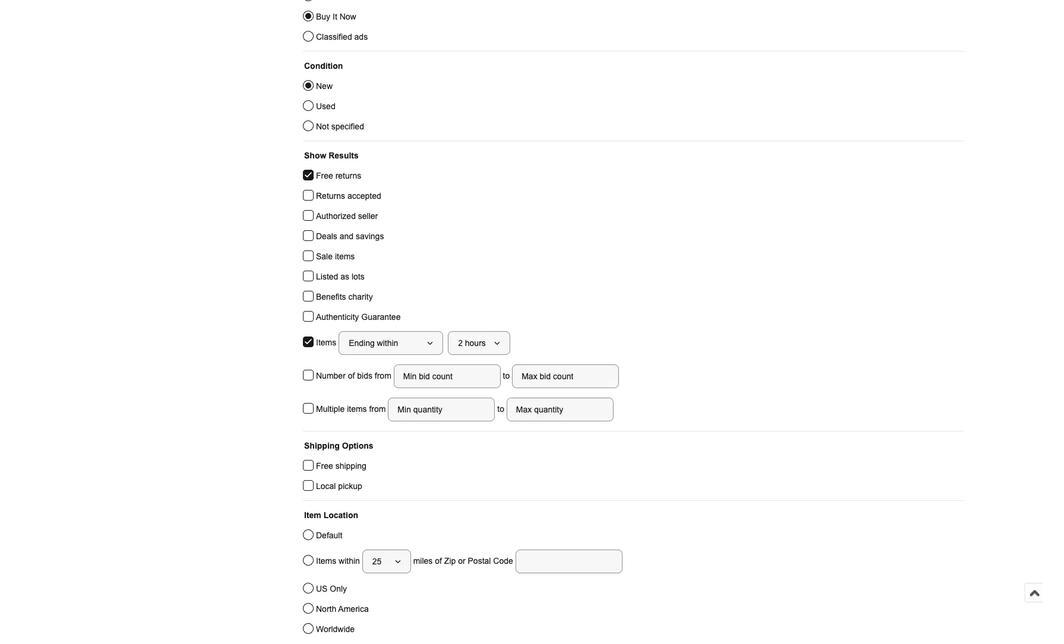Task type: locate. For each thing, give the bounding box(es) containing it.
authenticity
[[316, 313, 359, 322]]

0 vertical spatial items
[[335, 252, 355, 262]]

items up as
[[335, 252, 355, 262]]

1 vertical spatial of
[[435, 557, 442, 566]]

0 vertical spatial items
[[316, 338, 339, 347]]

free
[[316, 171, 333, 181], [316, 462, 333, 471]]

bids
[[357, 371, 373, 381]]

0 vertical spatial free
[[316, 171, 333, 181]]

items for items within
[[316, 557, 337, 566]]

1 vertical spatial from
[[369, 405, 386, 414]]

to for number of bids from
[[501, 371, 512, 381]]

authorized seller
[[316, 212, 378, 221]]

2 items from the top
[[316, 557, 337, 566]]

1 vertical spatial free
[[316, 462, 333, 471]]

free up local
[[316, 462, 333, 471]]

2 free from the top
[[316, 462, 333, 471]]

1 vertical spatial items
[[316, 557, 337, 566]]

north
[[316, 605, 337, 615]]

0 vertical spatial of
[[348, 371, 355, 381]]

classified ads
[[316, 32, 368, 42]]

1 horizontal spatial of
[[435, 557, 442, 566]]

local pickup
[[316, 482, 362, 492]]

from right bids
[[375, 371, 392, 381]]

items
[[316, 338, 339, 347], [316, 557, 337, 566]]

authorized
[[316, 212, 356, 221]]

1 free from the top
[[316, 171, 333, 181]]

only
[[330, 585, 347, 594]]

location
[[324, 511, 358, 521]]

postal
[[468, 557, 491, 566]]

us only
[[316, 585, 347, 594]]

Enter minimum quantity text field
[[388, 398, 495, 422]]

Enter maximum number of bids text field
[[512, 365, 619, 389]]

items down authenticity
[[316, 338, 339, 347]]

shipping options
[[304, 442, 374, 451]]

accepted
[[348, 191, 381, 201]]

of left bids
[[348, 371, 355, 381]]

as
[[341, 272, 350, 282]]

from
[[375, 371, 392, 381], [369, 405, 386, 414]]

default
[[316, 531, 343, 541]]

shipping
[[304, 442, 340, 451]]

savings
[[356, 232, 384, 241]]

of left zip
[[435, 557, 442, 566]]

free up returns
[[316, 171, 333, 181]]

1 vertical spatial items
[[347, 405, 367, 414]]

not specified
[[316, 122, 364, 131]]

used
[[316, 102, 336, 111]]

returns accepted
[[316, 191, 381, 201]]

to for multiple items from
[[495, 405, 507, 414]]

within
[[339, 557, 360, 566]]

returns
[[316, 191, 345, 201]]

to
[[501, 371, 512, 381], [495, 405, 507, 414]]

of for number
[[348, 371, 355, 381]]

1 vertical spatial to
[[495, 405, 507, 414]]

ads
[[355, 32, 368, 42]]

buy it now
[[316, 12, 356, 21]]

listed as lots
[[316, 272, 365, 282]]

free for free returns
[[316, 171, 333, 181]]

local
[[316, 482, 336, 492]]

number
[[316, 371, 346, 381]]

north america
[[316, 605, 369, 615]]

1 items from the top
[[316, 338, 339, 347]]

items
[[335, 252, 355, 262], [347, 405, 367, 414]]

Zip or Postal Code text field
[[516, 550, 623, 574]]

0 horizontal spatial of
[[348, 371, 355, 381]]

items right multiple at the left bottom of page
[[347, 405, 367, 414]]

items left within at the left of the page
[[316, 557, 337, 566]]

seller
[[358, 212, 378, 221]]

free shipping
[[316, 462, 367, 471]]

lots
[[352, 272, 365, 282]]

of
[[348, 371, 355, 381], [435, 557, 442, 566]]

from down bids
[[369, 405, 386, 414]]

miles of zip or postal code
[[411, 557, 516, 566]]

0 vertical spatial to
[[501, 371, 512, 381]]

us
[[316, 585, 328, 594]]

guarantee
[[362, 313, 401, 322]]

specified
[[331, 122, 364, 131]]



Task type: vqa. For each thing, say whether or not it's contained in the screenshot.
"Used"
yes



Task type: describe. For each thing, give the bounding box(es) containing it.
condition
[[304, 61, 343, 71]]

Enter Maximum Quantity text field
[[507, 398, 614, 422]]

Enter minimum number of bids text field
[[394, 365, 501, 389]]

items for sale
[[335, 252, 355, 262]]

item
[[304, 511, 321, 521]]

results
[[329, 151, 359, 160]]

multiple items from
[[316, 405, 388, 414]]

show
[[304, 151, 327, 160]]

benefits
[[316, 292, 346, 302]]

free returns
[[316, 171, 362, 181]]

buy
[[316, 12, 331, 21]]

items within
[[316, 557, 362, 566]]

authenticity guarantee
[[316, 313, 401, 322]]

america
[[338, 605, 369, 615]]

show results
[[304, 151, 359, 160]]

code
[[494, 557, 513, 566]]

shipping
[[336, 462, 367, 471]]

0 vertical spatial from
[[375, 371, 392, 381]]

worldwide
[[316, 625, 355, 635]]

classified
[[316, 32, 352, 42]]

multiple
[[316, 405, 345, 414]]

of for miles
[[435, 557, 442, 566]]

listed
[[316, 272, 338, 282]]

sale
[[316, 252, 333, 262]]

charity
[[349, 292, 373, 302]]

deals and savings
[[316, 232, 384, 241]]

and
[[340, 232, 354, 241]]

item location
[[304, 511, 358, 521]]

number of bids from
[[316, 371, 394, 381]]

not
[[316, 122, 329, 131]]

now
[[340, 12, 356, 21]]

or
[[458, 557, 466, 566]]

options
[[342, 442, 374, 451]]

items for multiple
[[347, 405, 367, 414]]

free for free shipping
[[316, 462, 333, 471]]

miles
[[414, 557, 433, 566]]

zip
[[445, 557, 456, 566]]

new
[[316, 81, 333, 91]]

it
[[333, 12, 337, 21]]

items for items
[[316, 338, 339, 347]]

deals
[[316, 232, 337, 241]]

sale items
[[316, 252, 355, 262]]

returns
[[336, 171, 362, 181]]

pickup
[[338, 482, 362, 492]]

benefits charity
[[316, 292, 373, 302]]



